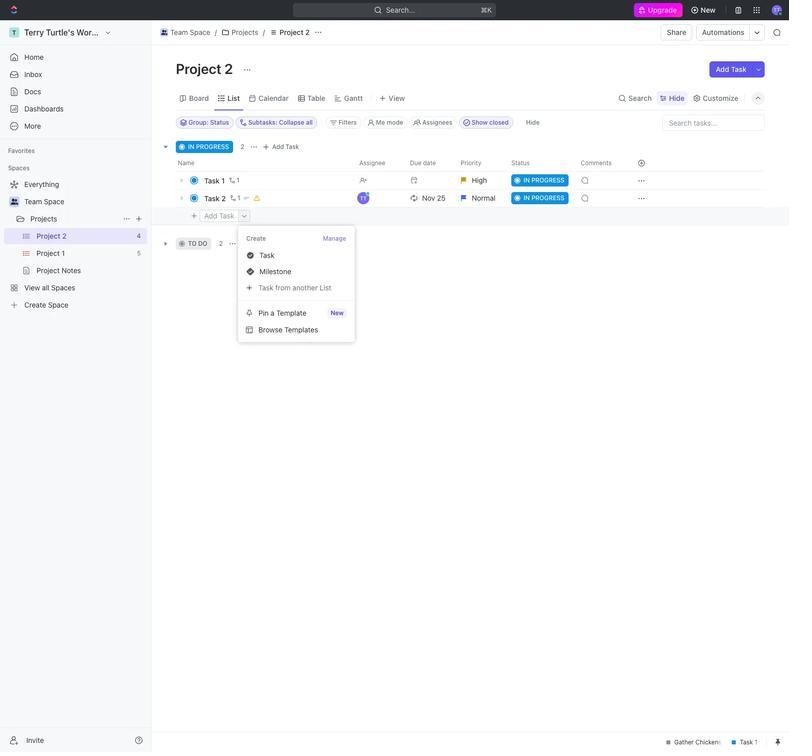 Task type: locate. For each thing, give the bounding box(es) containing it.
list right the board
[[228, 94, 240, 102]]

team
[[170, 28, 188, 37], [24, 197, 42, 206]]

search...
[[387, 6, 416, 14]]

add task button up customize
[[711, 61, 753, 78]]

create
[[247, 235, 266, 243]]

inbox link
[[4, 66, 147, 83]]

0 horizontal spatial projects
[[30, 215, 57, 223]]

0 horizontal spatial space
[[44, 197, 64, 206]]

2 / from the left
[[263, 28, 265, 37]]

0 horizontal spatial hide
[[527, 119, 540, 126]]

0 horizontal spatial add task button
[[200, 210, 238, 222]]

1 vertical spatial team space
[[24, 197, 64, 206]]

from
[[276, 284, 291, 292]]

1 vertical spatial project
[[176, 60, 222, 77]]

0 horizontal spatial team
[[24, 197, 42, 206]]

tree containing team space
[[4, 177, 147, 314]]

1 horizontal spatial team
[[170, 28, 188, 37]]

0 vertical spatial 1 button
[[227, 176, 241, 186]]

to do
[[188, 240, 208, 248]]

browse templates button
[[243, 322, 351, 338]]

1 button right task 1
[[227, 176, 241, 186]]

0 vertical spatial team space
[[170, 28, 210, 37]]

new up automations
[[701, 6, 716, 14]]

1 horizontal spatial add task button
[[260, 141, 303, 153]]

task inside button
[[260, 251, 275, 260]]

table
[[308, 94, 326, 102]]

0 vertical spatial team
[[170, 28, 188, 37]]

project
[[280, 28, 304, 37], [176, 60, 222, 77]]

team space link
[[158, 26, 213, 39], [24, 194, 145, 210]]

0 horizontal spatial add
[[204, 211, 218, 220]]

space
[[190, 28, 210, 37], [44, 197, 64, 206]]

1 horizontal spatial hide
[[670, 94, 685, 102]]

add down task 2
[[204, 211, 218, 220]]

milestone button
[[243, 264, 351, 280]]

0 horizontal spatial /
[[215, 28, 217, 37]]

new up the browse templates button
[[331, 309, 344, 317]]

1 horizontal spatial project
[[280, 28, 304, 37]]

add task up customize
[[717, 65, 747, 74]]

1 vertical spatial list
[[320, 284, 332, 292]]

0 vertical spatial space
[[190, 28, 210, 37]]

1 vertical spatial add task
[[273, 143, 299, 151]]

user group image inside the team space link
[[161, 30, 168, 35]]

1 vertical spatial add
[[273, 143, 284, 151]]

add task down task 2
[[204, 211, 234, 220]]

0 vertical spatial hide
[[670, 94, 685, 102]]

new
[[701, 6, 716, 14], [331, 309, 344, 317]]

gantt link
[[343, 91, 363, 105]]

0 horizontal spatial list
[[228, 94, 240, 102]]

list link
[[226, 91, 240, 105]]

add down calendar link
[[273, 143, 284, 151]]

1 vertical spatial add task button
[[260, 141, 303, 153]]

home link
[[4, 49, 147, 65]]

manage button
[[323, 234, 347, 244]]

projects link
[[219, 26, 261, 39], [30, 211, 119, 227]]

0 vertical spatial team space link
[[158, 26, 213, 39]]

tree inside sidebar 'navigation'
[[4, 177, 147, 314]]

0 horizontal spatial projects link
[[30, 211, 119, 227]]

favorites button
[[4, 145, 39, 157]]

hide button
[[523, 117, 544, 129]]

customize button
[[690, 91, 742, 105]]

in progress
[[188, 143, 229, 151]]

/
[[215, 28, 217, 37], [263, 28, 265, 37]]

calendar link
[[257, 91, 289, 105]]

0 vertical spatial add
[[717, 65, 730, 74]]

1 vertical spatial user group image
[[10, 199, 18, 205]]

home
[[24, 53, 44, 61]]

2
[[306, 28, 310, 37], [225, 60, 233, 77], [241, 143, 245, 151], [222, 194, 226, 203], [219, 240, 223, 248]]

task
[[732, 65, 747, 74], [286, 143, 299, 151], [204, 176, 220, 185], [204, 194, 220, 203], [219, 211, 234, 220], [260, 251, 275, 260], [259, 284, 274, 292]]

team space
[[170, 28, 210, 37], [24, 197, 64, 206]]

1 horizontal spatial list
[[320, 284, 332, 292]]

1 horizontal spatial projects
[[232, 28, 259, 37]]

projects
[[232, 28, 259, 37], [30, 215, 57, 223]]

add
[[717, 65, 730, 74], [273, 143, 284, 151], [204, 211, 218, 220]]

2 horizontal spatial add task button
[[711, 61, 753, 78]]

user group image
[[161, 30, 168, 35], [10, 199, 18, 205]]

1
[[222, 176, 225, 185], [237, 177, 240, 184], [238, 194, 241, 202]]

1 horizontal spatial user group image
[[161, 30, 168, 35]]

⌘k
[[481, 6, 493, 14]]

1 horizontal spatial project 2
[[280, 28, 310, 37]]

0 horizontal spatial project
[[176, 60, 222, 77]]

team inside sidebar 'navigation'
[[24, 197, 42, 206]]

add task
[[717, 65, 747, 74], [273, 143, 299, 151], [204, 211, 234, 220]]

search
[[629, 94, 653, 102]]

1 horizontal spatial add
[[273, 143, 284, 151]]

0 vertical spatial add task button
[[711, 61, 753, 78]]

tree
[[4, 177, 147, 314]]

add up customize
[[717, 65, 730, 74]]

1 vertical spatial 1 button
[[228, 193, 242, 203]]

0 vertical spatial project 2
[[280, 28, 310, 37]]

list right the another
[[320, 284, 332, 292]]

board
[[189, 94, 209, 102]]

1 vertical spatial team
[[24, 197, 42, 206]]

list
[[228, 94, 240, 102], [320, 284, 332, 292]]

0 horizontal spatial add task
[[204, 211, 234, 220]]

2 horizontal spatial add task
[[717, 65, 747, 74]]

another
[[293, 284, 318, 292]]

0 vertical spatial user group image
[[161, 30, 168, 35]]

0 vertical spatial projects
[[232, 28, 259, 37]]

1 button
[[227, 176, 241, 186], [228, 193, 242, 203]]

0 horizontal spatial user group image
[[10, 199, 18, 205]]

calendar
[[259, 94, 289, 102]]

templates
[[285, 326, 318, 334]]

0 horizontal spatial project 2
[[176, 60, 236, 77]]

0 horizontal spatial team space link
[[24, 194, 145, 210]]

add task button
[[711, 61, 753, 78], [260, 141, 303, 153], [200, 210, 238, 222]]

upgrade link
[[635, 3, 683, 17]]

hide
[[670, 94, 685, 102], [527, 119, 540, 126]]

2 vertical spatial add task button
[[200, 210, 238, 222]]

new button
[[687, 2, 722, 18]]

1 vertical spatial hide
[[527, 119, 540, 126]]

1 button for 2
[[228, 193, 242, 203]]

2 horizontal spatial add
[[717, 65, 730, 74]]

share button
[[662, 24, 693, 41]]

1 right task 1
[[237, 177, 240, 184]]

favorites
[[8, 147, 35, 155]]

hide inside button
[[527, 119, 540, 126]]

1 horizontal spatial /
[[263, 28, 265, 37]]

1 vertical spatial space
[[44, 197, 64, 206]]

team space inside tree
[[24, 197, 64, 206]]

assignees button
[[410, 117, 457, 129]]

1 horizontal spatial space
[[190, 28, 210, 37]]

2 vertical spatial add
[[204, 211, 218, 220]]

0 vertical spatial projects link
[[219, 26, 261, 39]]

board link
[[187, 91, 209, 105]]

list inside dropdown button
[[320, 284, 332, 292]]

customize
[[704, 94, 739, 102]]

add task button down calendar link
[[260, 141, 303, 153]]

add task button down task 2
[[200, 210, 238, 222]]

docs link
[[4, 84, 147, 100]]

1 button right task 2
[[228, 193, 242, 203]]

1 right task 2
[[238, 194, 241, 202]]

0 vertical spatial add task
[[717, 65, 747, 74]]

0 vertical spatial new
[[701, 6, 716, 14]]

template
[[277, 309, 307, 318]]

1 vertical spatial projects
[[30, 215, 57, 223]]

project 2
[[280, 28, 310, 37], [176, 60, 236, 77]]

sidebar navigation
[[0, 20, 152, 753]]

1 vertical spatial new
[[331, 309, 344, 317]]

0 horizontal spatial new
[[331, 309, 344, 317]]

1 vertical spatial projects link
[[30, 211, 119, 227]]

task from another list
[[259, 284, 332, 292]]

0 horizontal spatial team space
[[24, 197, 64, 206]]

1 horizontal spatial new
[[701, 6, 716, 14]]

add task down calendar
[[273, 143, 299, 151]]

milestone
[[260, 267, 292, 276]]

progress
[[196, 143, 229, 151]]



Task type: describe. For each thing, give the bounding box(es) containing it.
docs
[[24, 87, 41, 96]]

space inside tree
[[44, 197, 64, 206]]

2 vertical spatial add task
[[204, 211, 234, 220]]

in
[[188, 143, 195, 151]]

do
[[198, 240, 208, 248]]

upgrade
[[649, 6, 678, 14]]

1 horizontal spatial team space link
[[158, 26, 213, 39]]

task from another list button
[[243, 280, 351, 296]]

automations
[[703, 28, 745, 37]]

search button
[[616, 91, 656, 105]]

Search tasks... text field
[[664, 115, 765, 130]]

browse
[[259, 326, 283, 334]]

1 vertical spatial project 2
[[176, 60, 236, 77]]

to
[[188, 240, 197, 248]]

1 button for 1
[[227, 176, 241, 186]]

0 vertical spatial project
[[280, 28, 304, 37]]

automations button
[[698, 25, 750, 40]]

1 horizontal spatial projects link
[[219, 26, 261, 39]]

gantt
[[345, 94, 363, 102]]

1 horizontal spatial team space
[[170, 28, 210, 37]]

1 vertical spatial team space link
[[24, 194, 145, 210]]

project 2 link
[[267, 26, 313, 39]]

pin
[[259, 309, 269, 318]]

1 horizontal spatial add task
[[273, 143, 299, 151]]

0 vertical spatial list
[[228, 94, 240, 102]]

user group image inside tree
[[10, 199, 18, 205]]

projects inside sidebar 'navigation'
[[30, 215, 57, 223]]

projects link inside tree
[[30, 211, 119, 227]]

manage
[[323, 235, 347, 243]]

1 for task 2
[[238, 194, 241, 202]]

share
[[668, 28, 687, 37]]

hide inside dropdown button
[[670, 94, 685, 102]]

pin a template
[[259, 309, 307, 318]]

a
[[271, 309, 275, 318]]

spaces
[[8, 164, 30, 172]]

1 up task 2
[[222, 176, 225, 185]]

inbox
[[24, 70, 42, 79]]

dashboards
[[24, 105, 64, 113]]

table link
[[306, 91, 326, 105]]

1 for task 1
[[237, 177, 240, 184]]

task button
[[243, 248, 351, 264]]

task 1
[[204, 176, 225, 185]]

new inside button
[[701, 6, 716, 14]]

task inside dropdown button
[[259, 284, 274, 292]]

task 2
[[204, 194, 226, 203]]

hide button
[[658, 91, 688, 105]]

dashboards link
[[4, 101, 147, 117]]

invite
[[26, 736, 44, 745]]

1 / from the left
[[215, 28, 217, 37]]

browse templates
[[259, 326, 318, 334]]

assignees
[[423, 119, 453, 126]]



Task type: vqa. For each thing, say whether or not it's contained in the screenshot.
"Space" to the right
yes



